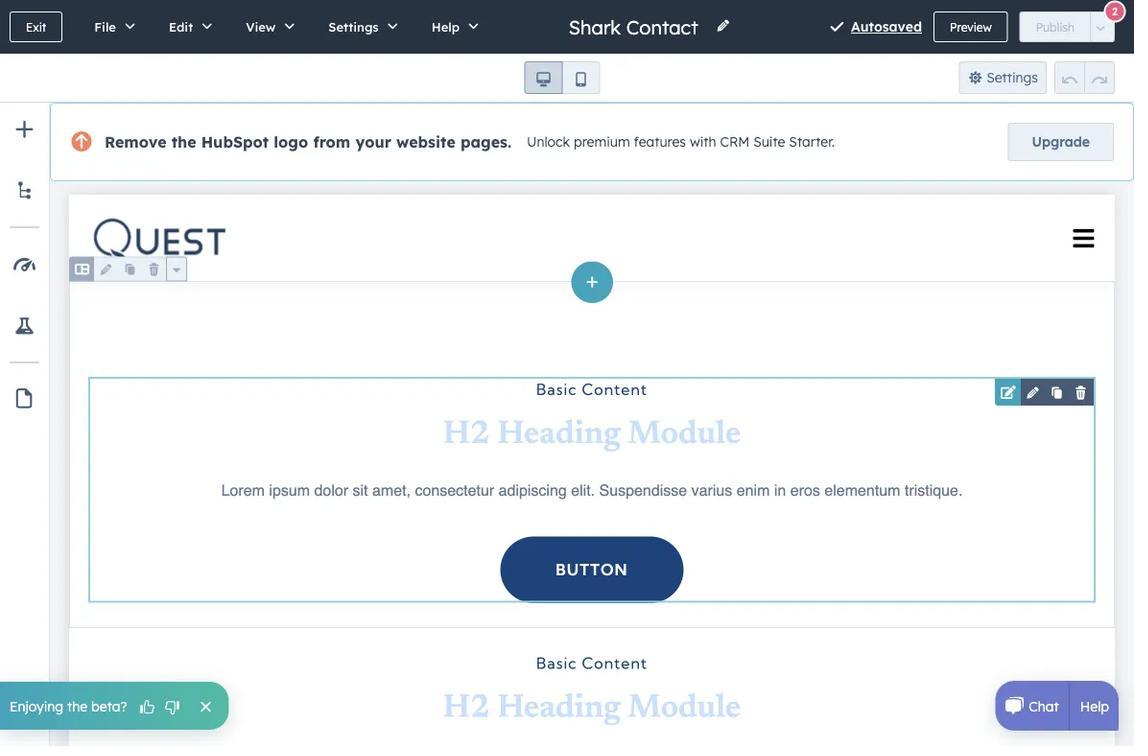 Task type: vqa. For each thing, say whether or not it's contained in the screenshot.
Data Management
no



Task type: describe. For each thing, give the bounding box(es) containing it.
help button
[[411, 0, 492, 54]]

file
[[94, 19, 116, 35]]

unlock premium features with crm suite starter.
[[527, 134, 835, 150]]

hi there, have any set up questions? we're here to help.
[[818, 593, 1046, 633]]

0 vertical spatial settings button
[[308, 0, 411, 54]]

from
[[313, 132, 350, 152]]

website
[[396, 132, 456, 152]]

your
[[355, 132, 391, 152]]

exit link
[[10, 12, 63, 42]]

up
[[959, 593, 975, 610]]

enjoying the beta? button
[[0, 682, 229, 730]]

publish group
[[1020, 12, 1115, 42]]

upgrade link
[[1008, 123, 1114, 161]]

1 vertical spatial settings button
[[959, 61, 1047, 94]]

hi
[[818, 593, 831, 610]]

the for enjoying
[[67, 698, 88, 715]]

to
[[888, 616, 901, 633]]

crm
[[720, 134, 750, 150]]

with
[[690, 134, 716, 150]]

publish
[[1036, 20, 1075, 34]]

set
[[936, 593, 955, 610]]

chat
[[1029, 698, 1059, 715]]

thumbsup image
[[139, 700, 156, 717]]

thumbsdown image
[[164, 700, 181, 717]]

we're
[[818, 616, 853, 633]]

any
[[909, 593, 932, 610]]

view button
[[226, 0, 308, 54]]

the for remove
[[171, 132, 196, 152]]

starter.
[[789, 134, 835, 150]]



Task type: locate. For each thing, give the bounding box(es) containing it.
1 vertical spatial the
[[67, 698, 88, 715]]

1 horizontal spatial group
[[1055, 61, 1115, 94]]

the inside enjoying the beta? button
[[67, 698, 88, 715]]

hubspot
[[201, 132, 269, 152]]

group up unlock
[[524, 61, 600, 94]]

here
[[856, 616, 884, 633]]

settings down preview button
[[987, 69, 1038, 86]]

upgrade
[[1032, 133, 1090, 150]]

suite
[[753, 134, 785, 150]]

1 group from the left
[[524, 61, 600, 94]]

autosaved button
[[851, 15, 922, 38]]

preview
[[950, 20, 992, 34]]

1 horizontal spatial settings
[[987, 69, 1038, 86]]

pages.
[[460, 132, 512, 152]]

settings
[[328, 19, 379, 35], [987, 69, 1038, 86]]

autosaved
[[851, 18, 922, 35]]

logo
[[274, 132, 308, 152]]

0 horizontal spatial help
[[431, 19, 460, 35]]

help.
[[904, 616, 934, 633]]

None field
[[567, 14, 704, 40]]

edit
[[169, 19, 193, 35]]

1 vertical spatial settings
[[987, 69, 1038, 86]]

group down publish group
[[1055, 61, 1115, 94]]

edit button
[[149, 0, 226, 54]]

features
[[634, 134, 686, 150]]

view
[[246, 19, 276, 35]]

0 horizontal spatial settings button
[[308, 0, 411, 54]]

enjoying
[[10, 698, 63, 715]]

the right remove
[[171, 132, 196, 152]]

0 vertical spatial settings
[[328, 19, 379, 35]]

exit
[[26, 20, 46, 34]]

publish button
[[1020, 12, 1091, 42]]

1 horizontal spatial settings button
[[959, 61, 1047, 94]]

1 vertical spatial help
[[1080, 698, 1109, 715]]

2 group from the left
[[1055, 61, 1115, 94]]

enjoying the beta?
[[10, 698, 127, 715]]

preview button
[[934, 12, 1008, 42]]

0 vertical spatial help
[[431, 19, 460, 35]]

1 horizontal spatial the
[[171, 132, 196, 152]]

2
[[1112, 5, 1118, 18]]

settings button
[[308, 0, 411, 54], [959, 61, 1047, 94]]

unlock
[[527, 134, 570, 150]]

0 horizontal spatial the
[[67, 698, 88, 715]]

0 horizontal spatial settings
[[328, 19, 379, 35]]

the left beta?
[[67, 698, 88, 715]]

help inside button
[[431, 19, 460, 35]]

the
[[171, 132, 196, 152], [67, 698, 88, 715]]

file button
[[74, 0, 149, 54]]

questions?
[[979, 593, 1046, 610]]

remove the hubspot logo from your website pages.
[[105, 132, 512, 152]]

group
[[524, 61, 600, 94], [1055, 61, 1115, 94]]

there,
[[835, 593, 871, 610]]

remove
[[105, 132, 167, 152]]

settings right view button
[[328, 19, 379, 35]]

0 horizontal spatial group
[[524, 61, 600, 94]]

beta?
[[91, 698, 127, 715]]

0 vertical spatial the
[[171, 132, 196, 152]]

have
[[875, 593, 905, 610]]

1 horizontal spatial help
[[1080, 698, 1109, 715]]

premium
[[574, 134, 630, 150]]

help
[[431, 19, 460, 35], [1080, 698, 1109, 715]]



